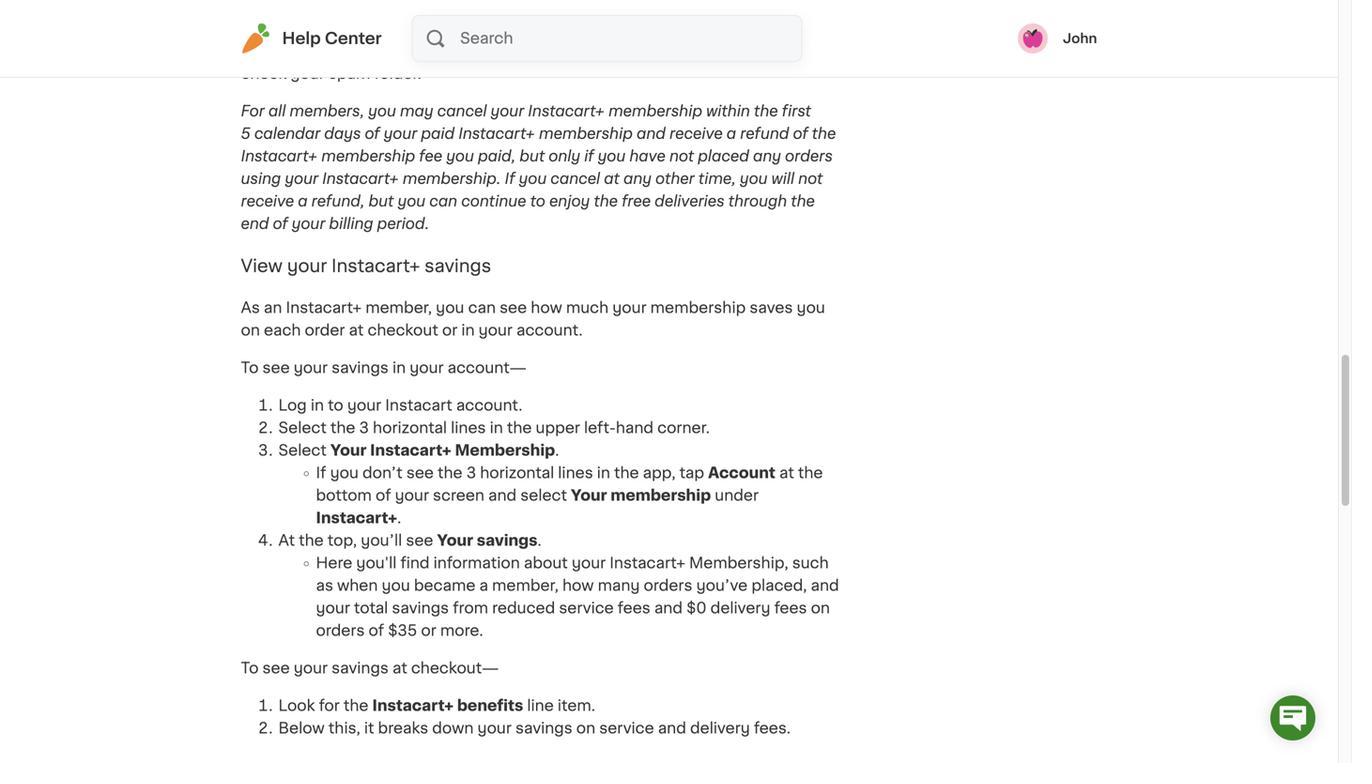 Task type: vqa. For each thing, say whether or not it's contained in the screenshot.
product
no



Task type: describe. For each thing, give the bounding box(es) containing it.
savings down period.
[[425, 257, 491, 275]]

at inside at the bottom of your screen and select
[[780, 466, 794, 481]]

spam
[[329, 66, 370, 81]]

at the bottom of your screen and select
[[316, 466, 823, 504]]

if for 3
[[316, 466, 326, 481]]

an inside as an instacart+ member, you can see how much your membership saves you on each order at checkout or in your account.
[[264, 301, 282, 316]]

period.
[[377, 217, 429, 232]]

of down "first"
[[793, 126, 808, 141]]

saves
[[750, 301, 793, 316]]

orders inside calendar days of your paid instacart+ membership and receive a refund of the instacart+ membership fee you paid, but only if you have not placed any orders using your instacart+ membership.
[[785, 149, 833, 164]]

savings down order
[[332, 361, 389, 376]]

hand
[[616, 421, 654, 436]]

account. inside as an instacart+ member, you can see how much your membership saves you on each order at checkout or in your account.
[[517, 323, 583, 338]]

paid
[[421, 126, 455, 141]]

your inside your membership under instacart+ .
[[571, 489, 607, 504]]

1 vertical spatial 3
[[467, 466, 476, 481]]

the up screen
[[438, 466, 463, 481]]

cancellation.
[[534, 44, 630, 59]]

0 horizontal spatial orders
[[316, 624, 365, 639]]

but inside calendar days of your paid instacart+ membership and receive a refund of the instacart+ membership fee you paid, but only if you have not placed any orders using your instacart+ membership.
[[520, 149, 545, 164]]

membership down the days
[[322, 149, 415, 164]]

your right much
[[613, 301, 647, 316]]

each
[[264, 323, 301, 338]]

if you don't see the 3 horizontal lines in the app, tap account
[[316, 466, 776, 481]]

an inside you'll receive an email confirming your cancellation. if you can't find this email, check your spam folder.
[[344, 44, 363, 59]]

it
[[364, 722, 374, 737]]

app,
[[643, 466, 676, 481]]

to see your savings in your account—
[[241, 361, 527, 376]]

1 vertical spatial orders
[[644, 579, 693, 594]]

savings up $35
[[392, 601, 449, 616]]

your membership under instacart+ .
[[316, 489, 759, 526]]

member, inside as an instacart+ member, you can see how much your membership saves you on each order at checkout or in your account.
[[366, 301, 432, 316]]

cancel inside if you cancel at any other time, you will not receive a refund, but you can continue to enjoy the free deliveries through the end of your billing period.
[[551, 172, 600, 187]]

how inside at the top, you'll see your savings . here you'll find information about your instacart+ membership, such as when you became a member, how many orders you've placed, and your total savings from reduced service fees and $0 delivery fees on orders of $35 or more.
[[563, 579, 594, 594]]

such
[[792, 556, 829, 571]]

membership
[[455, 443, 555, 459]]

how inside as an instacart+ member, you can see how much your membership saves you on each order at checkout or in your account.
[[531, 301, 562, 316]]

as
[[316, 579, 333, 594]]

your inside the "log in to your instacart account. select the 3 horizontal lines in the upper left-hand corner."
[[347, 398, 382, 413]]

service inside at the top, you'll see your savings . here you'll find information about your instacart+ membership, such as when you became a member, how many orders you've placed, and your total savings from reduced service fees and $0 delivery fees on orders of $35 or more.
[[559, 601, 614, 616]]

. for membership
[[555, 443, 559, 459]]

this,
[[329, 722, 360, 737]]

see down select your instacart+ membership .
[[407, 466, 434, 481]]

account
[[708, 466, 776, 481]]

account—
[[448, 361, 527, 376]]

instacart+ up 'paid,'
[[459, 126, 535, 141]]

within
[[706, 104, 750, 119]]

help center link
[[241, 23, 382, 54]]

for all members, you may cancel your instacart+ membership within the first 5
[[241, 104, 811, 141]]

as
[[241, 301, 260, 316]]

not inside if you cancel at any other time, you will not receive a refund, but you can continue to enjoy the free deliveries through the end of your billing period.
[[799, 172, 823, 187]]

. inside at the top, you'll see your savings . here you'll find information about your instacart+ membership, such as when you became a member, how many orders you've placed, and your total savings from reduced service fees and $0 delivery fees on orders of $35 or more.
[[538, 534, 542, 549]]

Search search field
[[458, 16, 802, 61]]

when
[[337, 579, 378, 594]]

a inside calendar days of your paid instacart+ membership and receive a refund of the instacart+ membership fee you paid, but only if you have not placed any orders using your instacart+ membership.
[[727, 126, 737, 141]]

but inside if you cancel at any other time, you will not receive a refund, but you can continue to enjoy the free deliveries through the end of your billing period.
[[369, 194, 394, 209]]

in right log
[[311, 398, 324, 413]]

reduced
[[492, 601, 555, 616]]

instacart+ up refund,
[[322, 172, 399, 187]]

in down left-
[[597, 466, 610, 481]]

select inside the "log in to your instacart account. select the 3 horizontal lines in the upper left-hand corner."
[[278, 421, 327, 436]]

you'll
[[361, 534, 402, 549]]

only
[[549, 149, 581, 164]]

email
[[366, 44, 407, 59]]

and inside at the bottom of your screen and select
[[488, 489, 517, 504]]

became
[[414, 579, 476, 594]]

information
[[434, 556, 520, 571]]

may
[[400, 104, 434, 119]]

your right using
[[285, 172, 318, 187]]

email,
[[788, 44, 833, 59]]

confirming
[[411, 44, 493, 59]]

from
[[453, 601, 488, 616]]

on inside as an instacart+ member, you can see how much your membership saves you on each order at checkout or in your account.
[[241, 323, 260, 338]]

find for information
[[401, 556, 430, 571]]

for
[[319, 699, 340, 714]]

to see your savings at checkout—
[[241, 661, 499, 676]]

calendar days of your paid instacart+ membership and receive a refund of the instacart+ membership fee you paid, but only if you have not placed any orders using your instacart+ membership.
[[241, 126, 836, 187]]

select your instacart+ membership .
[[278, 443, 559, 459]]

john link
[[1018, 23, 1098, 54]]

your inside at the top, you'll see your savings . here you'll find information about your instacart+ membership, such as when you became a member, how many orders you've placed, and your total savings from reduced service fees and $0 delivery fees on orders of $35 or more.
[[437, 534, 473, 549]]

you'll receive an email confirming your cancellation. if you can't find this email, check your spam folder.
[[241, 44, 833, 81]]

to for to see your savings at checkout—
[[241, 661, 259, 676]]

$0
[[687, 601, 707, 616]]

in down checkout
[[393, 361, 406, 376]]

your right view
[[287, 257, 327, 275]]

of inside if you cancel at any other time, you will not receive a refund, but you can continue to enjoy the free deliveries through the end of your billing period.
[[273, 217, 288, 232]]

the inside the look for the instacart+ benefits line item. below this, it breaks down your savings on service and delivery fees.
[[344, 699, 369, 714]]

help center
[[282, 31, 382, 46]]

look
[[278, 699, 315, 714]]

on inside at the top, you'll see your savings . here you'll find information about your instacart+ membership, such as when you became a member, how many orders you've placed, and your total savings from reduced service fees and $0 delivery fees on orders of $35 or more.
[[811, 601, 830, 616]]

at inside if you cancel at any other time, you will not receive a refund, but you can continue to enjoy the free deliveries through the end of your billing period.
[[604, 172, 620, 187]]

screen
[[433, 489, 485, 504]]

at
[[278, 534, 295, 549]]

free
[[622, 194, 651, 209]]

can't
[[681, 44, 719, 59]]

end
[[241, 217, 269, 232]]

if inside you'll receive an email confirming your cancellation. if you can't find this email, check your spam folder.
[[634, 44, 645, 59]]

your inside the look for the instacart+ benefits line item. below this, it breaks down your savings on service and delivery fees.
[[478, 722, 512, 737]]

your down help center link
[[291, 66, 325, 81]]

view
[[241, 257, 283, 275]]

using
[[241, 172, 281, 187]]

have
[[630, 149, 666, 164]]

don't
[[363, 466, 403, 481]]

to for to see your savings in your account—
[[241, 361, 259, 376]]

0 vertical spatial your
[[331, 443, 367, 459]]

membership.
[[403, 172, 501, 187]]

3 inside the "log in to your instacart account. select the 3 horizontal lines in the upper left-hand corner."
[[359, 421, 369, 436]]

any inside calendar days of your paid instacart+ membership and receive a refund of the instacart+ membership fee you paid, but only if you have not placed any orders using your instacart+ membership.
[[753, 149, 781, 164]]

at inside as an instacart+ member, you can see how much your membership saves you on each order at checkout or in your account.
[[349, 323, 364, 338]]

refund
[[740, 126, 789, 141]]

delivery inside at the top, you'll see your savings . here you'll find information about your instacart+ membership, such as when you became a member, how many orders you've placed, and your total savings from reduced service fees and $0 delivery fees on orders of $35 or more.
[[711, 601, 771, 616]]

savings up for
[[332, 661, 389, 676]]

member, inside at the top, you'll see your savings . here you'll find information about your instacart+ membership, such as when you became a member, how many orders you've placed, and your total savings from reduced service fees and $0 delivery fees on orders of $35 or more.
[[492, 579, 559, 594]]

center
[[325, 31, 382, 46]]

about
[[524, 556, 568, 571]]

the left free at the left top
[[594, 194, 618, 209]]

your up look
[[294, 661, 328, 676]]

if
[[584, 149, 594, 164]]

see down each
[[263, 361, 290, 376]]

days
[[324, 126, 361, 141]]

and inside calendar days of your paid instacart+ membership and receive a refund of the instacart+ membership fee you paid, but only if you have not placed any orders using your instacart+ membership.
[[637, 126, 666, 141]]

instacart+ up "don't"
[[370, 443, 452, 459]]

the left app,
[[614, 466, 639, 481]]

for
[[241, 104, 265, 119]]

instacart+ down calendar on the top
[[241, 149, 318, 164]]

here
[[316, 556, 353, 571]]

lines inside the "log in to your instacart account. select the 3 horizontal lines in the upper left-hand corner."
[[451, 421, 486, 436]]

and inside the look for the instacart+ benefits line item. below this, it breaks down your savings on service and delivery fees.
[[658, 722, 687, 737]]

all
[[268, 104, 286, 119]]

your right the confirming
[[496, 44, 530, 59]]

below
[[278, 722, 325, 737]]

the up bottom
[[331, 421, 355, 436]]

as an instacart+ member, you can see how much your membership saves you on each order at checkout or in your account.
[[241, 301, 826, 338]]

receive inside calendar days of your paid instacart+ membership and receive a refund of the instacart+ membership fee you paid, but only if you have not placed any orders using your instacart+ membership.
[[670, 126, 723, 141]]

account. inside the "log in to your instacart account. select the 3 horizontal lines in the upper left-hand corner."
[[456, 398, 523, 413]]

time,
[[699, 172, 736, 187]]

more.
[[440, 624, 483, 639]]

instacart+ inside your membership under instacart+ .
[[316, 511, 397, 526]]

deliveries
[[655, 194, 725, 209]]

your up "many"
[[572, 556, 606, 571]]

refund,
[[312, 194, 365, 209]]

receive inside you'll receive an email confirming your cancellation. if you can't find this email, check your spam folder.
[[285, 44, 340, 59]]

the up membership
[[507, 421, 532, 436]]

savings up information
[[477, 534, 538, 549]]

your up account—
[[479, 323, 513, 338]]

fees.
[[754, 722, 791, 737]]

instacart
[[385, 398, 453, 413]]

you'll
[[241, 44, 281, 59]]

horizontal inside the "log in to your instacart account. select the 3 horizontal lines in the upper left-hand corner."
[[373, 421, 447, 436]]

continue
[[461, 194, 526, 209]]

savings inside the look for the instacart+ benefits line item. below this, it breaks down your savings on service and delivery fees.
[[516, 722, 573, 737]]

or inside at the top, you'll see your savings . here you'll find information about your instacart+ membership, such as when you became a member, how many orders you've placed, and your total savings from reduced service fees and $0 delivery fees on orders of $35 or more.
[[421, 624, 437, 639]]



Task type: locate. For each thing, give the bounding box(es) containing it.
you inside you'll receive an email confirming your cancellation. if you can't find this email, check your spam folder.
[[648, 44, 677, 59]]

fee
[[419, 149, 443, 164]]

instacart+ inside the look for the instacart+ benefits line item. below this, it breaks down your savings on service and delivery fees.
[[372, 699, 454, 714]]

if right cancellation. at the top of page
[[634, 44, 645, 59]]

down
[[432, 722, 474, 737]]

0 horizontal spatial .
[[397, 511, 401, 526]]

1 horizontal spatial cancel
[[551, 172, 600, 187]]

1 horizontal spatial fees
[[774, 601, 807, 616]]

0 vertical spatial on
[[241, 323, 260, 338]]

1 horizontal spatial member,
[[492, 579, 559, 594]]

fees
[[618, 601, 651, 616], [774, 601, 807, 616]]

of down total
[[369, 624, 384, 639]]

log in to your instacart account. select the 3 horizontal lines in the upper left-hand corner.
[[278, 398, 710, 436]]

first
[[782, 104, 811, 119]]

0 horizontal spatial find
[[401, 556, 430, 571]]

1 horizontal spatial to
[[530, 194, 546, 209]]

0 vertical spatial horizontal
[[373, 421, 447, 436]]

0 vertical spatial how
[[531, 301, 562, 316]]

look for the instacart+ benefits line item. below this, it breaks down your savings on service and delivery fees.
[[278, 699, 791, 737]]

1 vertical spatial an
[[264, 301, 282, 316]]

the right account
[[798, 466, 823, 481]]

your inside at the bottom of your screen and select
[[395, 489, 429, 504]]

instacart+ up order
[[286, 301, 362, 316]]

cancel
[[437, 104, 487, 119], [551, 172, 600, 187]]

instacart+ down billing
[[332, 257, 420, 275]]

1 horizontal spatial not
[[799, 172, 823, 187]]

membership up have
[[609, 104, 703, 119]]

instacart+ up "many"
[[610, 556, 686, 571]]

upper
[[536, 421, 580, 436]]

1 horizontal spatial if
[[505, 172, 515, 187]]

enjoy
[[549, 194, 590, 209]]

1 vertical spatial any
[[624, 172, 652, 187]]

the up refund
[[754, 104, 778, 119]]

1 horizontal spatial lines
[[558, 466, 593, 481]]

members,
[[290, 104, 365, 119]]

check
[[241, 66, 287, 81]]

2 vertical spatial a
[[479, 579, 488, 594]]

placed,
[[752, 579, 807, 594]]

1 vertical spatial not
[[799, 172, 823, 187]]

your up information
[[437, 534, 473, 549]]

how
[[531, 301, 562, 316], [563, 579, 594, 594]]

the
[[754, 104, 778, 119], [812, 126, 836, 141], [594, 194, 618, 209], [791, 194, 815, 209], [331, 421, 355, 436], [507, 421, 532, 436], [438, 466, 463, 481], [614, 466, 639, 481], [798, 466, 823, 481], [299, 534, 324, 549], [344, 699, 369, 714]]

item.
[[558, 699, 595, 714]]

1 vertical spatial select
[[278, 443, 327, 459]]

0 vertical spatial lines
[[451, 421, 486, 436]]

a down within
[[727, 126, 737, 141]]

your down to see your savings in your account—
[[347, 398, 382, 413]]

the inside for all members, you may cancel your instacart+ membership within the first 5
[[754, 104, 778, 119]]

2 vertical spatial on
[[577, 722, 596, 737]]

2 horizontal spatial orders
[[785, 149, 833, 164]]

3
[[359, 421, 369, 436], [467, 466, 476, 481]]

0 vertical spatial if
[[634, 44, 645, 59]]

instacart+
[[528, 104, 605, 119], [459, 126, 535, 141], [241, 149, 318, 164], [322, 172, 399, 187], [332, 257, 420, 275], [286, 301, 362, 316], [370, 443, 452, 459], [316, 511, 397, 526], [610, 556, 686, 571], [372, 699, 454, 714]]

. down upper
[[555, 443, 559, 459]]

1 vertical spatial can
[[468, 301, 496, 316]]

2 vertical spatial orders
[[316, 624, 365, 639]]

membership inside your membership under instacart+ .
[[611, 489, 711, 504]]

cancel inside for all members, you may cancel your instacart+ membership within the first 5
[[437, 104, 487, 119]]

0 horizontal spatial any
[[624, 172, 652, 187]]

fees down "many"
[[618, 601, 651, 616]]

to inside if you cancel at any other time, you will not receive a refund, but you can continue to enjoy the free deliveries through the end of your billing period.
[[530, 194, 546, 209]]

you
[[648, 44, 677, 59], [368, 104, 396, 119], [446, 149, 474, 164], [598, 149, 626, 164], [519, 172, 547, 187], [740, 172, 768, 187], [398, 194, 426, 209], [436, 301, 464, 316], [797, 301, 826, 316], [330, 466, 359, 481], [382, 579, 410, 594]]

2 select from the top
[[278, 443, 327, 459]]

in up account—
[[461, 323, 475, 338]]

delivery left fees.
[[690, 722, 750, 737]]

and
[[637, 126, 666, 141], [488, 489, 517, 504], [811, 579, 839, 594], [655, 601, 683, 616], [658, 722, 687, 737]]

1 vertical spatial to
[[328, 398, 344, 413]]

0 vertical spatial receive
[[285, 44, 340, 59]]

find for this
[[723, 44, 752, 59]]

1 horizontal spatial any
[[753, 149, 781, 164]]

the inside at the bottom of your screen and select
[[798, 466, 823, 481]]

a inside if you cancel at any other time, you will not receive a refund, but you can continue to enjoy the free deliveries through the end of your billing period.
[[298, 194, 308, 209]]

instacart+ inside at the top, you'll see your savings . here you'll find information about your instacart+ membership, such as when you became a member, how many orders you've placed, and your total savings from reduced service fees and $0 delivery fees on orders of $35 or more.
[[610, 556, 686, 571]]

to left enjoy at the left of the page
[[530, 194, 546, 209]]

help
[[282, 31, 321, 46]]

1 horizontal spatial a
[[479, 579, 488, 594]]

find inside at the top, you'll see your savings . here you'll find information about your instacart+ membership, such as when you became a member, how many orders you've placed, and your total savings from reduced service fees and $0 delivery fees on orders of $35 or more.
[[401, 556, 430, 571]]

you inside for all members, you may cancel your instacart+ membership within the first 5
[[368, 104, 396, 119]]

1 vertical spatial cancel
[[551, 172, 600, 187]]

fees down placed,
[[774, 601, 807, 616]]

your up "don't"
[[331, 443, 367, 459]]

membership,
[[689, 556, 789, 571]]

2 horizontal spatial on
[[811, 601, 830, 616]]

0 vertical spatial .
[[555, 443, 559, 459]]

1 to from the top
[[241, 361, 259, 376]]

1 vertical spatial service
[[599, 722, 654, 737]]

a left refund,
[[298, 194, 308, 209]]

folder.
[[374, 66, 422, 81]]

0 horizontal spatial your
[[331, 443, 367, 459]]

0 vertical spatial to
[[241, 361, 259, 376]]

2 horizontal spatial .
[[555, 443, 559, 459]]

will
[[772, 172, 795, 187]]

any inside if you cancel at any other time, you will not receive a refund, but you can continue to enjoy the free deliveries through the end of your billing period.
[[624, 172, 652, 187]]

how left much
[[531, 301, 562, 316]]

through
[[729, 194, 787, 209]]

service
[[559, 601, 614, 616], [599, 722, 654, 737]]

in inside as an instacart+ member, you can see how much your membership saves you on each order at checkout or in your account.
[[461, 323, 475, 338]]

your down refund,
[[292, 217, 325, 232]]

can down membership.
[[430, 194, 458, 209]]

your up instacart
[[410, 361, 444, 376]]

2 fees from the left
[[774, 601, 807, 616]]

member, up checkout
[[366, 301, 432, 316]]

1 vertical spatial receive
[[670, 126, 723, 141]]

1 vertical spatial .
[[397, 511, 401, 526]]

0 horizontal spatial not
[[670, 149, 694, 164]]

0 vertical spatial orders
[[785, 149, 833, 164]]

an
[[344, 44, 363, 59], [264, 301, 282, 316]]

0 vertical spatial to
[[530, 194, 546, 209]]

1 select from the top
[[278, 421, 327, 436]]

1 vertical spatial horizontal
[[480, 466, 554, 481]]

0 vertical spatial an
[[344, 44, 363, 59]]

2 to from the top
[[241, 661, 259, 676]]

the inside at the top, you'll see your savings . here you'll find information about your instacart+ membership, such as when you became a member, how many orders you've placed, and your total savings from reduced service fees and $0 delivery fees on orders of $35 or more.
[[299, 534, 324, 549]]

under
[[715, 489, 759, 504]]

orders up $0
[[644, 579, 693, 594]]

your down as
[[316, 601, 350, 616]]

of inside at the bottom of your screen and select
[[376, 489, 391, 504]]

savings down line
[[516, 722, 573, 737]]

instacart+ inside as an instacart+ member, you can see how much your membership saves you on each order at checkout or in your account.
[[286, 301, 362, 316]]

line
[[527, 699, 554, 714]]

at the top, you'll see your savings . here you'll find information about your instacart+ membership, such as when you became a member, how many orders you've placed, and your total savings from reduced service fees and $0 delivery fees on orders of $35 or more.
[[278, 534, 839, 639]]

1 horizontal spatial on
[[577, 722, 596, 737]]

find inside you'll receive an email confirming your cancellation. if you can't find this email, check your spam folder.
[[723, 44, 752, 59]]

or inside as an instacart+ member, you can see how much your membership saves you on each order at checkout or in your account.
[[442, 323, 458, 338]]

your
[[496, 44, 530, 59], [291, 66, 325, 81], [491, 104, 524, 119], [384, 126, 417, 141], [285, 172, 318, 187], [292, 217, 325, 232], [287, 257, 327, 275], [613, 301, 647, 316], [479, 323, 513, 338], [294, 361, 328, 376], [410, 361, 444, 376], [347, 398, 382, 413], [395, 489, 429, 504], [572, 556, 606, 571], [316, 601, 350, 616], [294, 661, 328, 676], [478, 722, 512, 737]]

a down information
[[479, 579, 488, 594]]

membership down app,
[[611, 489, 711, 504]]

this
[[756, 44, 784, 59]]

1 horizontal spatial or
[[442, 323, 458, 338]]

if for other
[[505, 172, 515, 187]]

checkout—
[[411, 661, 499, 676]]

1 horizontal spatial your
[[437, 534, 473, 549]]

bottom
[[316, 489, 372, 504]]

membership left the saves
[[651, 301, 746, 316]]

or right checkout
[[442, 323, 458, 338]]

on inside the look for the instacart+ benefits line item. below this, it breaks down your savings on service and delivery fees.
[[577, 722, 596, 737]]

can up account—
[[468, 301, 496, 316]]

0 horizontal spatial cancel
[[437, 104, 487, 119]]

0 horizontal spatial or
[[421, 624, 437, 639]]

find up became
[[401, 556, 430, 571]]

1 horizontal spatial find
[[723, 44, 752, 59]]

but left only
[[520, 149, 545, 164]]

of inside at the top, you'll see your savings . here you'll find information about your instacart+ membership, such as when you became a member, how many orders you've placed, and your total savings from reduced service fees and $0 delivery fees on orders of $35 or more.
[[369, 624, 384, 639]]

delivery inside the look for the instacart+ benefits line item. below this, it breaks down your savings on service and delivery fees.
[[690, 722, 750, 737]]

2 vertical spatial if
[[316, 466, 326, 481]]

membership
[[609, 104, 703, 119], [539, 126, 633, 141], [322, 149, 415, 164], [651, 301, 746, 316], [611, 489, 711, 504]]

0 vertical spatial 3
[[359, 421, 369, 436]]

horizontal
[[373, 421, 447, 436], [480, 466, 554, 481]]

to right log
[[328, 398, 344, 413]]

you inside at the top, you'll see your savings . here you'll find information about your instacart+ membership, such as when you became a member, how many orders you've placed, and your total savings from reduced service fees and $0 delivery fees on orders of $35 or more.
[[382, 579, 410, 594]]

.
[[555, 443, 559, 459], [397, 511, 401, 526], [538, 534, 542, 549]]

receive inside if you cancel at any other time, you will not receive a refund, but you can continue to enjoy the free deliveries through the end of your billing period.
[[241, 194, 294, 209]]

checkout
[[368, 323, 438, 338]]

not inside calendar days of your paid instacart+ membership and receive a refund of the instacart+ membership fee you paid, but only if you have not placed any orders using your instacart+ membership.
[[670, 149, 694, 164]]

2 horizontal spatial your
[[571, 489, 607, 504]]

1 vertical spatial how
[[563, 579, 594, 594]]

your down benefits
[[478, 722, 512, 737]]

1 horizontal spatial 3
[[467, 466, 476, 481]]

0 horizontal spatial horizontal
[[373, 421, 447, 436]]

0 horizontal spatial can
[[430, 194, 458, 209]]

0 vertical spatial delivery
[[711, 601, 771, 616]]

0 horizontal spatial 3
[[359, 421, 369, 436]]

top,
[[328, 534, 357, 549]]

your down order
[[294, 361, 328, 376]]

or
[[442, 323, 458, 338], [421, 624, 437, 639]]

find
[[723, 44, 752, 59], [401, 556, 430, 571]]

a
[[727, 126, 737, 141], [298, 194, 308, 209], [479, 579, 488, 594]]

0 vertical spatial find
[[723, 44, 752, 59]]

the down 'will'
[[791, 194, 815, 209]]

placed
[[698, 149, 749, 164]]

billing
[[329, 217, 373, 232]]

0 horizontal spatial lines
[[451, 421, 486, 436]]

1 vertical spatial account.
[[456, 398, 523, 413]]

on down item.
[[577, 722, 596, 737]]

. up about
[[538, 534, 542, 549]]

instacart+ up breaks
[[372, 699, 454, 714]]

account.
[[517, 323, 583, 338], [456, 398, 523, 413]]

your
[[331, 443, 367, 459], [571, 489, 607, 504], [437, 534, 473, 549]]

of right end
[[273, 217, 288, 232]]

view your instacart+ savings
[[241, 257, 491, 275]]

lines up membership
[[451, 421, 486, 436]]

your inside for all members, you may cancel your instacart+ membership within the first 5
[[491, 104, 524, 119]]

if up bottom
[[316, 466, 326, 481]]

of
[[365, 126, 380, 141], [793, 126, 808, 141], [273, 217, 288, 232], [376, 489, 391, 504], [369, 624, 384, 639]]

0 horizontal spatial member,
[[366, 301, 432, 316]]

benefits
[[457, 699, 523, 714]]

1 horizontal spatial can
[[468, 301, 496, 316]]

but up period.
[[369, 194, 394, 209]]

tap
[[680, 466, 704, 481]]

how down about
[[563, 579, 594, 594]]

1 vertical spatial a
[[298, 194, 308, 209]]

instacart+ down bottom
[[316, 511, 397, 526]]

or right $35
[[421, 624, 437, 639]]

0 vertical spatial can
[[430, 194, 458, 209]]

breaks
[[378, 722, 428, 737]]

your up 'paid,'
[[491, 104, 524, 119]]

an up spam
[[344, 44, 363, 59]]

membership inside as an instacart+ member, you can see how much your membership saves you on each order at checkout or in your account.
[[651, 301, 746, 316]]

an right as
[[264, 301, 282, 316]]

you've
[[697, 579, 748, 594]]

0 vertical spatial select
[[278, 421, 327, 436]]

0 horizontal spatial but
[[369, 194, 394, 209]]

your down may
[[384, 126, 417, 141]]

of right the days
[[365, 126, 380, 141]]

if inside if you cancel at any other time, you will not receive a refund, but you can continue to enjoy the free deliveries through the end of your billing period.
[[505, 172, 515, 187]]

see up look
[[263, 661, 290, 676]]

orders up 'will'
[[785, 149, 833, 164]]

on down as
[[241, 323, 260, 338]]

see inside as an instacart+ member, you can see how much your membership saves you on each order at checkout or in your account.
[[500, 301, 527, 316]]

1 vertical spatial to
[[241, 661, 259, 676]]

1 vertical spatial member,
[[492, 579, 559, 594]]

savings
[[425, 257, 491, 275], [332, 361, 389, 376], [477, 534, 538, 549], [392, 601, 449, 616], [332, 661, 389, 676], [516, 722, 573, 737]]

user avatar image
[[1018, 23, 1048, 54]]

instacart image
[[241, 23, 271, 54]]

not up other
[[670, 149, 694, 164]]

1 vertical spatial lines
[[558, 466, 593, 481]]

0 vertical spatial but
[[520, 149, 545, 164]]

3 up screen
[[467, 466, 476, 481]]

in up membership
[[490, 421, 503, 436]]

1 vertical spatial find
[[401, 556, 430, 571]]

the inside calendar days of your paid instacart+ membership and receive a refund of the instacart+ membership fee you paid, but only if you have not placed any orders using your instacart+ membership.
[[812, 126, 836, 141]]

the right refund
[[812, 126, 836, 141]]

1 horizontal spatial an
[[344, 44, 363, 59]]

can inside as an instacart+ member, you can see how much your membership saves you on each order at checkout or in your account.
[[468, 301, 496, 316]]

instacart+ inside for all members, you may cancel your instacart+ membership within the first 5
[[528, 104, 605, 119]]

2 horizontal spatial a
[[727, 126, 737, 141]]

0 horizontal spatial to
[[328, 398, 344, 413]]

instacart+ up only
[[528, 104, 605, 119]]

0 vertical spatial not
[[670, 149, 694, 164]]

much
[[566, 301, 609, 316]]

0 vertical spatial or
[[442, 323, 458, 338]]

0 horizontal spatial a
[[298, 194, 308, 209]]

to inside the "log in to your instacart account. select the 3 horizontal lines in the upper left-hand corner."
[[328, 398, 344, 413]]

membership up if
[[539, 126, 633, 141]]

receive up 'placed' at the top right of the page
[[670, 126, 723, 141]]

the up this,
[[344, 699, 369, 714]]

0 horizontal spatial an
[[264, 301, 282, 316]]

the right at
[[299, 534, 324, 549]]

receive down using
[[241, 194, 294, 209]]

receive
[[285, 44, 340, 59], [670, 126, 723, 141], [241, 194, 294, 209]]

0 vertical spatial member,
[[366, 301, 432, 316]]

member, up reduced
[[492, 579, 559, 594]]

order
[[305, 323, 345, 338]]

find left this
[[723, 44, 752, 59]]

delivery down 'you've'
[[711, 601, 771, 616]]

. inside your membership under instacart+ .
[[397, 511, 401, 526]]

but
[[520, 149, 545, 164], [369, 194, 394, 209]]

0 vertical spatial account.
[[517, 323, 583, 338]]

membership inside for all members, you may cancel your instacart+ membership within the first 5
[[609, 104, 703, 119]]

not right 'will'
[[799, 172, 823, 187]]

member,
[[366, 301, 432, 316], [492, 579, 559, 594]]

any down refund
[[753, 149, 781, 164]]

. for instacart+
[[397, 511, 401, 526]]

1 horizontal spatial orders
[[644, 579, 693, 594]]

0 horizontal spatial fees
[[618, 601, 651, 616]]

1 vertical spatial on
[[811, 601, 830, 616]]

your inside if you cancel at any other time, you will not receive a refund, but you can continue to enjoy the free deliveries through the end of your billing period.
[[292, 217, 325, 232]]

1 fees from the left
[[618, 601, 651, 616]]

service inside the look for the instacart+ benefits line item. below this, it breaks down your savings on service and delivery fees.
[[599, 722, 654, 737]]

0 vertical spatial a
[[727, 126, 737, 141]]

your right select
[[571, 489, 607, 504]]

2 vertical spatial .
[[538, 534, 542, 549]]

see inside at the top, you'll see your savings . here you'll find information about your instacart+ membership, such as when you became a member, how many orders you've placed, and your total savings from reduced service fees and $0 delivery fees on orders of $35 or more.
[[406, 534, 433, 549]]

1 vertical spatial or
[[421, 624, 437, 639]]

0 horizontal spatial on
[[241, 323, 260, 338]]

1 horizontal spatial but
[[520, 149, 545, 164]]

1 vertical spatial if
[[505, 172, 515, 187]]

many
[[598, 579, 640, 594]]

0 horizontal spatial if
[[316, 466, 326, 481]]

of down "don't"
[[376, 489, 391, 504]]

1 horizontal spatial horizontal
[[480, 466, 554, 481]]

a inside at the top, you'll see your savings . here you'll find information about your instacart+ membership, such as when you became a member, how many orders you've placed, and your total savings from reduced service fees and $0 delivery fees on orders of $35 or more.
[[479, 579, 488, 594]]

cancel up paid
[[437, 104, 487, 119]]

0 vertical spatial any
[[753, 149, 781, 164]]

paid,
[[478, 149, 516, 164]]

2 horizontal spatial if
[[634, 44, 645, 59]]

can inside if you cancel at any other time, you will not receive a refund, but you can continue to enjoy the free deliveries through the end of your billing period.
[[430, 194, 458, 209]]

. up the you'll
[[397, 511, 401, 526]]

1 horizontal spatial .
[[538, 534, 542, 549]]

select
[[521, 489, 567, 504]]

calendar
[[254, 126, 320, 141]]

any up free at the left top
[[624, 172, 652, 187]]

1 vertical spatial your
[[571, 489, 607, 504]]

2 vertical spatial your
[[437, 534, 473, 549]]

on down such
[[811, 601, 830, 616]]

see up account—
[[500, 301, 527, 316]]

1 vertical spatial delivery
[[690, 722, 750, 737]]

lines up select
[[558, 466, 593, 481]]

you'll
[[356, 556, 397, 571]]



